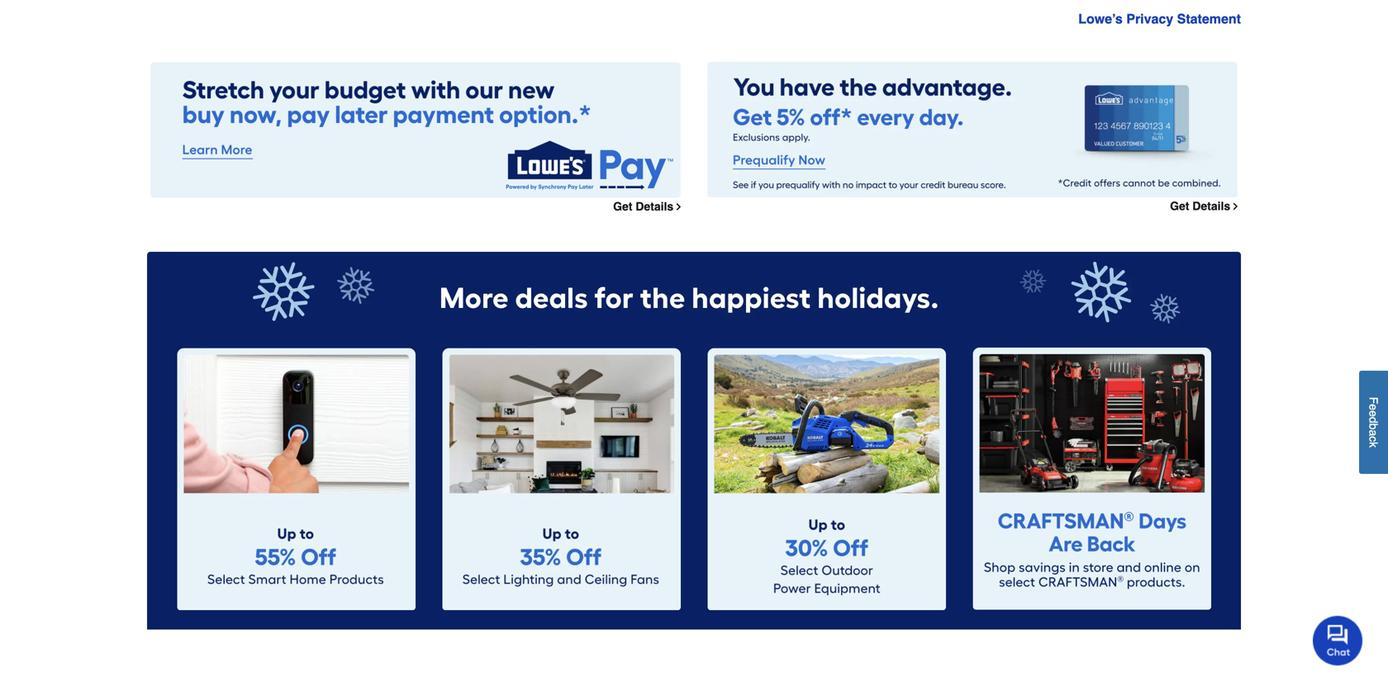 Task type: locate. For each thing, give the bounding box(es) containing it.
statement
[[1178, 11, 1242, 26]]

f
[[1368, 397, 1381, 404]]

get left chevron right icon
[[613, 200, 633, 213]]

1 horizontal spatial get
[[1171, 200, 1190, 213]]

a
[[1368, 430, 1381, 437]]

up to 30 percent off select outdoor power equipment. image
[[708, 348, 947, 611]]

get details
[[1171, 200, 1231, 213], [613, 200, 674, 213]]

chevron right image
[[674, 202, 684, 212]]

e
[[1368, 404, 1381, 411], [1368, 411, 1381, 417]]

get details button
[[1171, 200, 1242, 213], [613, 200, 684, 213]]

details for chevron right icon
[[636, 200, 674, 213]]

lowe's privacy statement link
[[1079, 11, 1242, 26]]

get
[[1171, 200, 1190, 213], [613, 200, 633, 213]]

k
[[1368, 442, 1381, 448]]

lowe's pay. stretch your budget with our new buy now, pay later payment option. image
[[150, 62, 681, 198]]

0 horizontal spatial get
[[613, 200, 633, 213]]

e up d
[[1368, 404, 1381, 411]]

get details for chevron right icon
[[613, 200, 674, 213]]

b
[[1368, 424, 1381, 430]]

1 horizontal spatial details
[[1193, 200, 1231, 213]]

chevron right image
[[1231, 201, 1242, 212]]

0 horizontal spatial get details button
[[613, 200, 684, 213]]

privacy
[[1127, 11, 1174, 26]]

craftsman days are back. shop savings in store and online on select craftsman products. image
[[973, 348, 1212, 610]]

0 horizontal spatial get details
[[613, 200, 674, 213]]

0 horizontal spatial details
[[636, 200, 674, 213]]

1 horizontal spatial get details button
[[1171, 200, 1242, 213]]

e up b on the right of the page
[[1368, 411, 1381, 417]]

get left chevron right image
[[1171, 200, 1190, 213]]

details
[[1193, 200, 1231, 213], [636, 200, 674, 213]]

1 horizontal spatial get details
[[1171, 200, 1231, 213]]



Task type: vqa. For each thing, say whether or not it's contained in the screenshot.
the left Chevron Right icon
yes



Task type: describe. For each thing, give the bounding box(es) containing it.
f e e d b a c k button
[[1360, 371, 1389, 475]]

get for get details button corresponding to the you have the advantage. 5 percent off every day. exclusions apply. image
[[1171, 200, 1190, 213]]

more deals for the happiest holidays. image
[[147, 252, 1242, 332]]

chat invite button image
[[1314, 616, 1364, 666]]

f e e d b a c k
[[1368, 397, 1381, 448]]

get for lowe's pay. stretch your budget with our new buy now, pay later payment option. image at the left get details button
[[613, 200, 633, 213]]

lowe's
[[1079, 11, 1123, 26]]

get details button for lowe's pay. stretch your budget with our new buy now, pay later payment option. image at the left
[[613, 200, 684, 213]]

c
[[1368, 437, 1381, 442]]

get details for chevron right image
[[1171, 200, 1231, 213]]

details for chevron right image
[[1193, 200, 1231, 213]]

up to 35 percent off select lighting and ceiling fans. image
[[442, 348, 681, 611]]

get details button for the you have the advantage. 5 percent off every day. exclusions apply. image
[[1171, 200, 1242, 213]]

1 e from the top
[[1368, 404, 1381, 411]]

you have the advantage. 5 percent off every day. exclusions apply. image
[[708, 62, 1238, 197]]

lowe's privacy statement
[[1079, 11, 1242, 26]]

2 e from the top
[[1368, 411, 1381, 417]]

up to 55 percent off select smart home products. image
[[177, 348, 416, 611]]

d
[[1368, 417, 1381, 424]]



